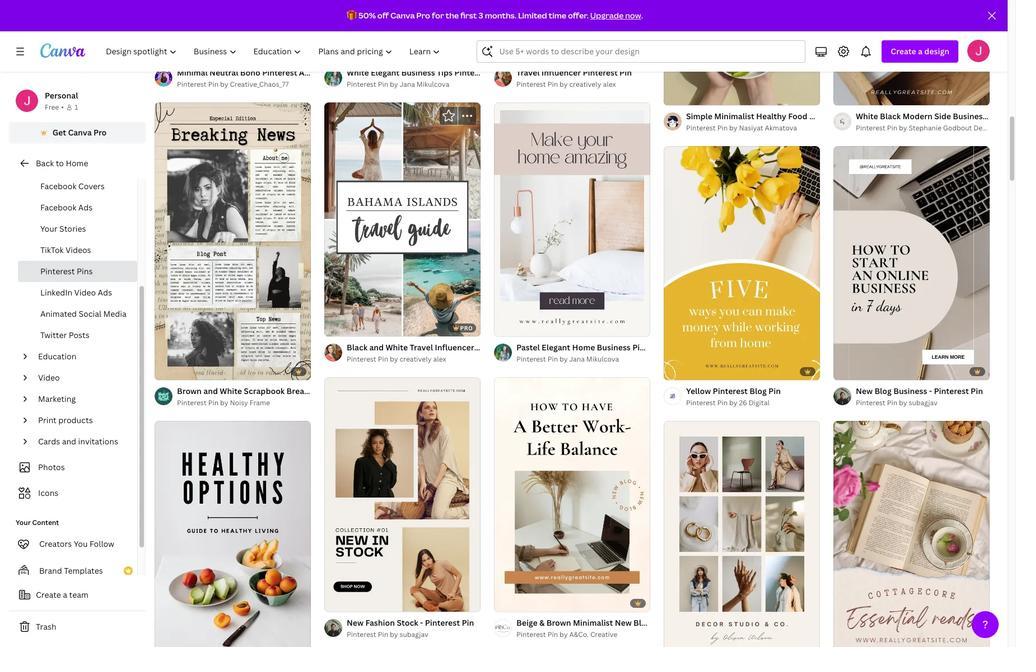 Task type: locate. For each thing, give the bounding box(es) containing it.
subagjav down "new fashion stock - pinterest pin" link
[[400, 630, 429, 640]]

a&co.
[[570, 630, 589, 640]]

create down the brand
[[36, 590, 61, 601]]

marketing
[[38, 394, 76, 405]]

1 horizontal spatial minimalist
[[715, 111, 755, 121]]

0 horizontal spatial creatively
[[400, 355, 432, 364]]

pinterest pin by creatively alex link
[[517, 79, 632, 90], [347, 354, 481, 366]]

0 vertical spatial create
[[891, 46, 917, 57]]

ads up media
[[98, 287, 112, 298]]

1 horizontal spatial travel
[[517, 67, 540, 78]]

simple minimalist healthy food breakfast recipes pinterest pin image
[[664, 0, 820, 105]]

ads
[[78, 202, 93, 213], [98, 287, 112, 298]]

breakfast
[[810, 111, 846, 121]]

pro left for
[[417, 10, 430, 21]]

a
[[918, 46, 923, 57], [63, 590, 67, 601]]

simple
[[686, 111, 713, 121]]

a for design
[[918, 46, 923, 57]]

your stories link
[[18, 219, 137, 240]]

ads inside facebook ads link
[[78, 202, 93, 213]]

minimalist up pinterest pin by a&co. creative link at the bottom right of page
[[573, 618, 613, 629]]

1 vertical spatial travel
[[410, 343, 433, 353]]

by inside beige & brown minimalist new blog pinterest pin pinterest pin by a&co. creative
[[560, 630, 568, 640]]

healthy
[[757, 111, 787, 121]]

0 vertical spatial influencer
[[542, 67, 581, 78]]

post
[[344, 386, 361, 397]]

blog
[[750, 386, 767, 397], [875, 386, 892, 397], [634, 618, 651, 629]]

0 horizontal spatial a
[[63, 590, 67, 601]]

mikulcova for tips
[[417, 80, 449, 89]]

nude feminine elegant moodboard photo collage fashion blog pinterest pin image
[[664, 421, 820, 648]]

by down travel influencer pinterest pin link
[[560, 80, 568, 89]]

new fashion stock - pinterest pin image
[[324, 378, 481, 612]]

by down black and white travel influencer pinterest pin link
[[390, 355, 398, 364]]

creatively down travel influencer pinterest pin link
[[570, 80, 602, 89]]

1 vertical spatial subagjav
[[400, 630, 429, 640]]

by left 26
[[730, 398, 738, 408]]

business inside pastel elegant home business pinterest pin pinterest pin by jana mikulcova
[[597, 343, 631, 353]]

1 horizontal spatial ads
[[98, 287, 112, 298]]

white black modern side business advice blog post pinterest pin image
[[834, 0, 990, 105]]

pinterest pin by subagjav link for business
[[856, 398, 983, 409]]

influencer down pro
[[435, 343, 474, 353]]

0 horizontal spatial subagjav
[[400, 630, 429, 640]]

1 horizontal spatial subagjav
[[909, 398, 938, 408]]

0 horizontal spatial jana
[[400, 80, 415, 89]]

pinterest pin by jana mikulcova link for business
[[347, 79, 481, 90]]

tips
[[437, 67, 453, 78]]

pin
[[491, 67, 504, 78], [620, 67, 632, 78], [421, 67, 433, 78], [378, 80, 388, 89], [548, 80, 558, 89], [208, 80, 219, 89], [916, 111, 929, 121], [718, 123, 728, 133], [887, 123, 898, 133], [513, 343, 525, 353], [670, 343, 682, 353], [378, 355, 388, 364], [548, 355, 558, 364], [769, 386, 781, 397], [971, 386, 983, 397], [400, 386, 412, 397], [718, 398, 728, 408], [887, 398, 898, 408], [208, 399, 219, 408], [462, 618, 474, 629], [690, 618, 702, 629], [378, 630, 388, 640], [548, 630, 558, 640]]

1 horizontal spatial pinterest pin by subagjav link
[[856, 398, 983, 409]]

design
[[974, 123, 996, 133]]

elegant down white elegant business tips pinterest pin image
[[371, 67, 400, 78]]

facebook for facebook ads
[[40, 202, 76, 213]]

video down pins
[[74, 287, 96, 298]]

tiktok videos link
[[18, 240, 137, 261]]

linkedin
[[40, 287, 72, 298]]

0 horizontal spatial video
[[38, 373, 60, 383]]

1 vertical spatial and
[[204, 386, 218, 397]]

1 vertical spatial create
[[36, 590, 61, 601]]

0 vertical spatial facebook
[[40, 181, 76, 192]]

- inside the new blog business - pinterest pin pinterest pin by subagjav
[[929, 386, 932, 397]]

- inside new fashion stock - pinterest pin pinterest pin by subagjav
[[420, 618, 423, 629]]

pinterest pin by noisy frame link
[[177, 398, 311, 409]]

1 horizontal spatial pro
[[417, 10, 430, 21]]

1 vertical spatial alex
[[433, 355, 446, 364]]

canva inside get canva pro button
[[68, 127, 92, 138]]

subagjav
[[909, 398, 938, 408], [400, 630, 429, 640]]

alex
[[603, 80, 616, 89], [433, 355, 446, 364]]

1 vertical spatial jana
[[570, 355, 585, 364]]

white elegant business tips pinterest pin link
[[347, 67, 504, 79]]

2 horizontal spatial new
[[856, 386, 873, 397]]

1 horizontal spatial your
[[40, 224, 58, 234]]

0 horizontal spatial your
[[16, 518, 31, 528]]

0 horizontal spatial brown
[[177, 386, 202, 397]]

elegant
[[371, 67, 400, 78], [542, 343, 571, 353]]

1 horizontal spatial video
[[74, 287, 96, 298]]

0 horizontal spatial home
[[66, 158, 88, 169]]

your for your stories
[[40, 224, 58, 234]]

for
[[432, 10, 444, 21]]

pinterest pin by creatively alex link for pinterest
[[517, 79, 632, 90]]

0 horizontal spatial pinterest pin by creatively alex link
[[347, 354, 481, 366]]

video link
[[34, 368, 131, 389]]

creators you follow
[[39, 539, 114, 550]]

0 horizontal spatial pro
[[94, 127, 107, 138]]

brown and white scrapbook breaking news post pinterest pin image
[[155, 103, 311, 381]]

by down pastel elegant home business pinterest pin link
[[560, 355, 568, 364]]

mikulcova down pastel elegant home business pinterest pin link
[[587, 355, 619, 364]]

travel
[[517, 67, 540, 78], [410, 343, 433, 353]]

0 horizontal spatial canva
[[68, 127, 92, 138]]

0 vertical spatial a
[[918, 46, 923, 57]]

0 horizontal spatial elegant
[[371, 67, 400, 78]]

a left design
[[918, 46, 923, 57]]

- for stock
[[420, 618, 423, 629]]

pinterest pin by stephanie godbout design link
[[856, 123, 996, 134]]

follow
[[90, 539, 114, 550]]

recipes
[[848, 111, 878, 121]]

1 vertical spatial a
[[63, 590, 67, 601]]

0 horizontal spatial alex
[[433, 355, 446, 364]]

create for create a design
[[891, 46, 917, 57]]

2 facebook from the top
[[40, 202, 76, 213]]

by inside white black modern side business advice  pinterest pin by stephanie godbout design
[[899, 123, 907, 133]]

and inside "brown and white scrapbook breaking news post pinterest pin pinterest pin by noisy frame"
[[204, 386, 218, 397]]

0 vertical spatial video
[[74, 287, 96, 298]]

0 horizontal spatial pinterest pin by jana mikulcova link
[[347, 79, 481, 90]]

print products link
[[34, 410, 131, 431]]

2 vertical spatial and
[[62, 437, 76, 447]]

1 horizontal spatial -
[[929, 386, 932, 397]]

james peterson image
[[968, 40, 990, 62]]

trash
[[36, 622, 56, 633]]

1 vertical spatial influencer
[[435, 343, 474, 353]]

0 vertical spatial mikulcova
[[417, 80, 449, 89]]

pro
[[417, 10, 430, 21], [94, 127, 107, 138]]

alex down black and white travel influencer pinterest pin link
[[433, 355, 446, 364]]

1 vertical spatial -
[[420, 618, 423, 629]]

pinterest pins
[[40, 266, 93, 277]]

1 horizontal spatial black
[[880, 111, 901, 121]]

create left design
[[891, 46, 917, 57]]

minimalist up nasiyat
[[715, 111, 755, 121]]

mikulcova inside white elegant business tips pinterest pin pinterest pin by jana mikulcova
[[417, 80, 449, 89]]

canva right the get
[[68, 127, 92, 138]]

0 vertical spatial pinterest pin by jana mikulcova link
[[347, 79, 481, 90]]

0 horizontal spatial new
[[347, 618, 364, 629]]

products
[[58, 415, 93, 426]]

influencer
[[542, 67, 581, 78], [435, 343, 474, 353]]

by inside "brown and white scrapbook breaking news post pinterest pin pinterest pin by noisy frame"
[[220, 399, 228, 408]]

1 vertical spatial ads
[[98, 287, 112, 298]]

pro up the back to home link on the top of the page
[[94, 127, 107, 138]]

by down 'white elegant business tips pinterest pin' link
[[390, 80, 398, 89]]

first
[[461, 10, 477, 21]]

canva right off
[[391, 10, 415, 21]]

1 vertical spatial your
[[16, 518, 31, 528]]

facebook ads link
[[18, 197, 137, 219]]

creatively down black and white travel influencer pinterest pin link
[[400, 355, 432, 364]]

pinterest pin by subagjav link
[[856, 398, 983, 409], [347, 630, 474, 641]]

get canva pro
[[52, 127, 107, 138]]

back
[[36, 158, 54, 169]]

travel inside black and white travel influencer pinterest pin pinterest pin by creatively alex
[[410, 343, 433, 353]]

and for brown
[[204, 386, 218, 397]]

1 horizontal spatial new
[[615, 618, 632, 629]]

pinterest image
[[155, 421, 311, 648]]

by down new blog business - pinterest pin link
[[899, 398, 907, 408]]

jana down 'white elegant business tips pinterest pin' link
[[400, 80, 415, 89]]

jana inside white elegant business tips pinterest pin pinterest pin by jana mikulcova
[[400, 80, 415, 89]]

0 vertical spatial subagjav
[[909, 398, 938, 408]]

facebook for facebook covers
[[40, 181, 76, 192]]

by inside yellow pinterest blog pin pinterest pin by 26 digital
[[730, 398, 738, 408]]

by left nasiyat
[[730, 123, 738, 133]]

your inside 'link'
[[40, 224, 58, 234]]

by left the a&co.
[[560, 630, 568, 640]]

white inside white elegant business tips pinterest pin pinterest pin by jana mikulcova
[[347, 67, 369, 78]]

a inside button
[[63, 590, 67, 601]]

1 vertical spatial mikulcova
[[587, 355, 619, 364]]

1 vertical spatial pinterest pin by creatively alex link
[[347, 354, 481, 366]]

by left 'noisy'
[[220, 399, 228, 408]]

travel influencer pinterest pin image
[[494, 0, 651, 62]]

pinterest pin by jana mikulcova link
[[347, 79, 481, 90], [517, 354, 651, 366]]

brown right &
[[547, 618, 571, 629]]

1 horizontal spatial jana
[[570, 355, 585, 364]]

0 vertical spatial brown
[[177, 386, 202, 397]]

by down 'stock'
[[390, 630, 398, 640]]

0 horizontal spatial travel
[[410, 343, 433, 353]]

1 horizontal spatial pinterest pin by jana mikulcova link
[[517, 354, 651, 366]]

1 vertical spatial brown
[[547, 618, 571, 629]]

subagjav down new blog business - pinterest pin link
[[909, 398, 938, 408]]

home right pastel
[[572, 343, 595, 353]]

0 horizontal spatial black
[[347, 343, 368, 353]]

by down modern
[[899, 123, 907, 133]]

boho
[[240, 67, 260, 78]]

social
[[79, 309, 102, 319]]

0 horizontal spatial create
[[36, 590, 61, 601]]

linkedin video ads
[[40, 287, 112, 298]]

facebook up your stories
[[40, 202, 76, 213]]

1 horizontal spatial and
[[204, 386, 218, 397]]

influencer down travel influencer pinterest pin image
[[542, 67, 581, 78]]

home
[[66, 158, 88, 169], [572, 343, 595, 353]]

- for business
[[929, 386, 932, 397]]

3
[[479, 10, 483, 21]]

alex down travel influencer pinterest pin link
[[603, 80, 616, 89]]

2 horizontal spatial and
[[370, 343, 384, 353]]

business inside the new blog business - pinterest pin pinterest pin by subagjav
[[894, 386, 928, 397]]

1 vertical spatial pinterest pin by subagjav link
[[347, 630, 474, 641]]

new inside the new blog business - pinterest pin pinterest pin by subagjav
[[856, 386, 873, 397]]

0 horizontal spatial blog
[[634, 618, 651, 629]]

pinterest pin by a&co. creative link
[[517, 630, 651, 641]]

time
[[549, 10, 567, 21]]

1 horizontal spatial alex
[[603, 80, 616, 89]]

0 horizontal spatial mikulcova
[[417, 80, 449, 89]]

jana inside pastel elegant home business pinterest pin pinterest pin by jana mikulcova
[[570, 355, 585, 364]]

a left team
[[63, 590, 67, 601]]

creators
[[39, 539, 72, 550]]

1 vertical spatial black
[[347, 343, 368, 353]]

white black modern side business advice link
[[856, 110, 1016, 123]]

your up tiktok
[[40, 224, 58, 234]]

0 horizontal spatial pinterest pin by subagjav link
[[347, 630, 474, 641]]

-
[[929, 386, 932, 397], [420, 618, 423, 629]]

a inside 'dropdown button'
[[918, 46, 923, 57]]

pastel elegant home business pinterest pin link
[[517, 342, 682, 354]]

by inside white elegant business tips pinterest pin pinterest pin by jana mikulcova
[[390, 80, 398, 89]]

mikulcova down 'white elegant business tips pinterest pin' link
[[417, 80, 449, 89]]

new for new fashion stock - pinterest pin
[[347, 618, 364, 629]]

0 horizontal spatial influencer
[[435, 343, 474, 353]]

creatively inside the travel influencer pinterest pin pinterest pin by creatively alex
[[570, 80, 602, 89]]

create
[[891, 46, 917, 57], [36, 590, 61, 601]]

1 horizontal spatial pinterest pin by creatively alex link
[[517, 79, 632, 90]]

ads inside linkedin video ads link
[[98, 287, 112, 298]]

1 horizontal spatial brown
[[547, 618, 571, 629]]

jana down pastel elegant home business pinterest pin link
[[570, 355, 585, 364]]

yellow pinterest blog pin pinterest pin by 26 digital
[[686, 386, 781, 408]]

create inside 'dropdown button'
[[891, 46, 917, 57]]

0 vertical spatial travel
[[517, 67, 540, 78]]

mikulcova inside pastel elegant home business pinterest pin pinterest pin by jana mikulcova
[[587, 355, 619, 364]]

elegant inside white elegant business tips pinterest pin pinterest pin by jana mikulcova
[[371, 67, 400, 78]]

travel influencer pinterest pin link
[[517, 67, 632, 79]]

1 vertical spatial facebook
[[40, 202, 76, 213]]

1 horizontal spatial canva
[[391, 10, 415, 21]]

home right 'to'
[[66, 158, 88, 169]]

1 vertical spatial minimalist
[[573, 618, 613, 629]]

1 horizontal spatial elegant
[[542, 343, 571, 353]]

0 vertical spatial minimalist
[[715, 111, 755, 121]]

create inside button
[[36, 590, 61, 601]]

0 vertical spatial pinterest pin by subagjav link
[[856, 398, 983, 409]]

elegant inside pastel elegant home business pinterest pin pinterest pin by jana mikulcova
[[542, 343, 571, 353]]

1 horizontal spatial create
[[891, 46, 917, 57]]

templates
[[64, 566, 103, 577]]

frame
[[250, 399, 270, 408]]

1 horizontal spatial mikulcova
[[587, 355, 619, 364]]

create for create a team
[[36, 590, 61, 601]]

1 horizontal spatial influencer
[[542, 67, 581, 78]]

new fashion stock - pinterest pin pinterest pin by subagjav
[[347, 618, 474, 640]]

your for your content
[[16, 518, 31, 528]]

0 vertical spatial -
[[929, 386, 932, 397]]

0 vertical spatial creatively
[[570, 80, 602, 89]]

and inside black and white travel influencer pinterest pin pinterest pin by creatively alex
[[370, 343, 384, 353]]

1 horizontal spatial blog
[[750, 386, 767, 397]]

creatively
[[570, 80, 602, 89], [400, 355, 432, 364]]

your left content
[[16, 518, 31, 528]]

ads down covers
[[78, 202, 93, 213]]

0 vertical spatial canva
[[391, 10, 415, 21]]

1 vertical spatial canva
[[68, 127, 92, 138]]

1 horizontal spatial creatively
[[570, 80, 602, 89]]

0 vertical spatial pinterest pin by creatively alex link
[[517, 79, 632, 90]]

1 vertical spatial pro
[[94, 127, 107, 138]]

subagjav inside the new blog business - pinterest pin pinterest pin by subagjav
[[909, 398, 938, 408]]

0 vertical spatial alex
[[603, 80, 616, 89]]

new inside new fashion stock - pinterest pin pinterest pin by subagjav
[[347, 618, 364, 629]]

0 vertical spatial jana
[[400, 80, 415, 89]]

0 horizontal spatial minimalist
[[573, 618, 613, 629]]

1 horizontal spatial a
[[918, 46, 923, 57]]

1 facebook from the top
[[40, 181, 76, 192]]

marketing link
[[34, 389, 131, 410]]

jana for business
[[400, 80, 415, 89]]

elegant right pastel
[[542, 343, 571, 353]]

content
[[32, 518, 59, 528]]

minimalist
[[715, 111, 755, 121], [573, 618, 613, 629]]

0 vertical spatial black
[[880, 111, 901, 121]]

white inside white black modern side business advice  pinterest pin by stephanie godbout design
[[856, 111, 878, 121]]

brown up the pinterest pin by noisy frame link
[[177, 386, 202, 397]]

0 vertical spatial your
[[40, 224, 58, 234]]

by inside the new blog business - pinterest pin pinterest pin by subagjav
[[899, 398, 907, 408]]

minimal neutral boho pinterest aesthetic moodboard pinterest pin pinterest pin by creative_chaos_77
[[177, 67, 433, 89]]

pinterest inside white black modern side business advice  pinterest pin by stephanie godbout design
[[856, 123, 886, 133]]

0 horizontal spatial -
[[420, 618, 423, 629]]

black and white travel influencer pinterest pin image
[[324, 102, 481, 337]]

1 vertical spatial home
[[572, 343, 595, 353]]

media
[[103, 309, 127, 319]]

and
[[370, 343, 384, 353], [204, 386, 218, 397], [62, 437, 76, 447]]

video up marketing
[[38, 373, 60, 383]]

simple minimalist healthy food breakfast recipes pinterest pin link
[[686, 110, 929, 123]]

mikulcova for business
[[587, 355, 619, 364]]

home inside pastel elegant home business pinterest pin pinterest pin by jana mikulcova
[[572, 343, 595, 353]]

0 vertical spatial home
[[66, 158, 88, 169]]

0 vertical spatial elegant
[[371, 67, 400, 78]]

business
[[401, 67, 435, 78], [953, 111, 987, 121], [597, 343, 631, 353], [894, 386, 928, 397]]

white elegant business tips pinterest pin image
[[324, 0, 481, 62]]

animated
[[40, 309, 77, 319]]

black left modern
[[880, 111, 901, 121]]

subagjav inside new fashion stock - pinterest pin pinterest pin by subagjav
[[400, 630, 429, 640]]

1 horizontal spatial home
[[572, 343, 595, 353]]

1 vertical spatial creatively
[[400, 355, 432, 364]]

by down neutral
[[220, 80, 228, 89]]

None search field
[[477, 40, 806, 63]]

1 vertical spatial pinterest pin by jana mikulcova link
[[517, 354, 651, 366]]

offer.
[[568, 10, 589, 21]]

black up post at the left bottom of page
[[347, 343, 368, 353]]

facebook up "facebook ads"
[[40, 181, 76, 192]]

new
[[856, 386, 873, 397], [347, 618, 364, 629], [615, 618, 632, 629]]



Task type: describe. For each thing, give the bounding box(es) containing it.
🎁 50% off canva pro for the first 3 months. limited time offer. upgrade now .
[[347, 10, 643, 21]]

brand templates link
[[9, 560, 137, 583]]

linkedin video ads link
[[18, 282, 137, 304]]

team
[[69, 590, 88, 601]]

beige & brown minimalist new blog pinterest pin pinterest pin by a&co. creative
[[517, 618, 702, 640]]

white inside black and white travel influencer pinterest pin pinterest pin by creatively alex
[[386, 343, 408, 353]]

1 vertical spatial video
[[38, 373, 60, 383]]

elegant for business
[[371, 67, 400, 78]]

white inside "brown and white scrapbook breaking news post pinterest pin pinterest pin by noisy frame"
[[220, 386, 242, 397]]

breaking
[[287, 386, 320, 397]]

by inside the minimal neutral boho pinterest aesthetic moodboard pinterest pin pinterest pin by creative_chaos_77
[[220, 80, 228, 89]]

yellow
[[686, 386, 711, 397]]

months.
[[485, 10, 517, 21]]

by inside new fashion stock - pinterest pin pinterest pin by subagjav
[[390, 630, 398, 640]]

get
[[52, 127, 66, 138]]

blog inside yellow pinterest blog pin pinterest pin by 26 digital
[[750, 386, 767, 397]]

pinterest pin by 26 digital link
[[686, 398, 781, 409]]

free •
[[45, 103, 64, 112]]

cards and invitations link
[[34, 431, 131, 453]]

print
[[38, 415, 57, 426]]

business inside white elegant business tips pinterest pin pinterest pin by jana mikulcova
[[401, 67, 435, 78]]

icons
[[38, 488, 58, 499]]

0 vertical spatial pro
[[417, 10, 430, 21]]

print products
[[38, 415, 93, 426]]

black inside white black modern side business advice  pinterest pin by stephanie godbout design
[[880, 111, 901, 121]]

creatively inside black and white travel influencer pinterest pin pinterest pin by creatively alex
[[400, 355, 432, 364]]

influencer inside the travel influencer pinterest pin pinterest pin by creatively alex
[[542, 67, 581, 78]]

minimalist inside beige & brown minimalist new blog pinterest pin pinterest pin by a&co. creative
[[573, 618, 613, 629]]

facebook covers
[[40, 181, 105, 192]]

pin inside white black modern side business advice  pinterest pin by stephanie godbout design
[[887, 123, 898, 133]]

minimal neutral boho pinterest aesthetic moodboard pinterest pin link
[[177, 67, 433, 79]]

upgrade now button
[[590, 10, 641, 21]]

by inside the travel influencer pinterest pin pinterest pin by creatively alex
[[560, 80, 568, 89]]

new blog business - pinterest pin pinterest pin by subagjav
[[856, 386, 983, 408]]

tiktok
[[40, 245, 64, 256]]

by inside simple minimalist healthy food breakfast recipes pinterest pin pinterest pin by nasiyat akmatova
[[730, 123, 738, 133]]

alex inside black and white travel influencer pinterest pin pinterest pin by creatively alex
[[433, 355, 446, 364]]

&
[[540, 618, 545, 629]]

scrapbook
[[244, 386, 285, 397]]

pinterest pin by creative_chaos_77 link
[[177, 79, 311, 90]]

blog inside the new blog business - pinterest pin pinterest pin by subagjav
[[875, 386, 892, 397]]

photos link
[[16, 457, 131, 479]]

side
[[935, 111, 951, 121]]

nasiyat
[[739, 123, 764, 133]]

free
[[45, 103, 59, 112]]

50%
[[359, 10, 376, 21]]

the
[[446, 10, 459, 21]]

simple minimalist healthy food breakfast recipes pinterest pin pinterest pin by nasiyat akmatova
[[686, 111, 929, 133]]

aesthetic
[[299, 67, 336, 78]]

blog inside beige & brown minimalist new blog pinterest pin pinterest pin by a&co. creative
[[634, 618, 651, 629]]

beige & brown minimalist new blog pinterest pin link
[[517, 617, 702, 630]]

pins
[[77, 266, 93, 277]]

off
[[378, 10, 389, 21]]

creators you follow link
[[9, 533, 137, 556]]

new inside beige & brown minimalist new blog pinterest pin pinterest pin by a&co. creative
[[615, 618, 632, 629]]

beige cottagecore book recommendations pinterest pin image
[[834, 421, 990, 648]]

neutral
[[210, 67, 238, 78]]

creative
[[591, 630, 618, 640]]

home for elegant
[[572, 343, 595, 353]]

and for black
[[370, 343, 384, 353]]

minimalist inside simple minimalist healthy food breakfast recipes pinterest pin pinterest pin by nasiyat akmatova
[[715, 111, 755, 121]]

stories
[[59, 224, 86, 234]]

facebook ads
[[40, 202, 93, 213]]

twitter posts link
[[18, 325, 137, 346]]

.
[[641, 10, 643, 21]]

cards
[[38, 437, 60, 447]]

akmatova
[[765, 123, 797, 133]]

a for team
[[63, 590, 67, 601]]

by inside pastel elegant home business pinterest pin pinterest pin by jana mikulcova
[[560, 355, 568, 364]]

Search search field
[[500, 41, 799, 62]]

business inside white black modern side business advice  pinterest pin by stephanie godbout design
[[953, 111, 987, 121]]

home for to
[[66, 158, 88, 169]]

new blog business - pinterest pin link
[[856, 386, 983, 398]]

beige & brown minimalist new blog pinterest pin image
[[494, 378, 651, 612]]

invitations
[[78, 437, 118, 447]]

back to home link
[[9, 152, 146, 175]]

influencer inside black and white travel influencer pinterest pin pinterest pin by creatively alex
[[435, 343, 474, 353]]

travel influencer pinterest pin pinterest pin by creatively alex
[[517, 67, 632, 89]]

limited
[[518, 10, 547, 21]]

pastel elegant home business pinterest pin image
[[494, 102, 651, 337]]

cards and invitations
[[38, 437, 118, 447]]

minimal neutral boho pinterest aesthetic moodboard pinterest pin image
[[155, 0, 311, 62]]

godbout
[[944, 123, 972, 133]]

pinterest pin by jana mikulcova link for home
[[517, 354, 651, 366]]

design
[[925, 46, 950, 57]]

pinterest pin by nasiyat akmatova link
[[686, 123, 820, 134]]

news
[[322, 386, 343, 397]]

you
[[74, 539, 88, 550]]

digital
[[749, 398, 770, 408]]

by inside black and white travel influencer pinterest pin pinterest pin by creatively alex
[[390, 355, 398, 364]]

twitter posts
[[40, 330, 90, 341]]

subagjav for business
[[909, 398, 938, 408]]

beige
[[517, 618, 538, 629]]

brand templates
[[39, 566, 103, 577]]

personal
[[45, 90, 78, 101]]

jana for home
[[570, 355, 585, 364]]

create a design
[[891, 46, 950, 57]]

new blog business - pinterest pin image
[[834, 146, 990, 381]]

yellow pinterest blog pin link
[[686, 386, 781, 398]]

26
[[739, 398, 747, 408]]

black inside black and white travel influencer pinterest pin pinterest pin by creatively alex
[[347, 343, 368, 353]]

get canva pro button
[[9, 122, 146, 143]]

food
[[789, 111, 808, 121]]

white elegant business tips pinterest pin pinterest pin by jana mikulcova
[[347, 67, 504, 89]]

photos
[[38, 462, 65, 473]]

black and white travel influencer pinterest pin pinterest pin by creatively alex
[[347, 343, 525, 364]]

new for new blog business - pinterest pin
[[856, 386, 873, 397]]

back to home
[[36, 158, 88, 169]]

create a design button
[[882, 40, 959, 63]]

pro inside button
[[94, 127, 107, 138]]

animated social media link
[[18, 304, 137, 325]]

animated social media
[[40, 309, 127, 319]]

alex inside the travel influencer pinterest pin pinterest pin by creatively alex
[[603, 80, 616, 89]]

education link
[[34, 346, 131, 368]]

trash link
[[9, 616, 146, 639]]

create a team
[[36, 590, 88, 601]]

travel inside the travel influencer pinterest pin pinterest pin by creatively alex
[[517, 67, 540, 78]]

black and white travel influencer pinterest pin link
[[347, 342, 525, 354]]

posts
[[69, 330, 90, 341]]

pinterest pin by subagjav link for stock
[[347, 630, 474, 641]]

to
[[56, 158, 64, 169]]

and for cards
[[62, 437, 76, 447]]

create a team button
[[9, 584, 146, 607]]

elegant for home
[[542, 343, 571, 353]]

brown inside "brown and white scrapbook breaking news post pinterest pin pinterest pin by noisy frame"
[[177, 386, 202, 397]]

now
[[625, 10, 641, 21]]

yellow pinterest blog pin image
[[664, 146, 820, 381]]

pastel elegant home business pinterest pin pinterest pin by jana mikulcova
[[517, 343, 682, 364]]

1
[[74, 103, 78, 112]]

pinterest pin by creatively alex link for white
[[347, 354, 481, 366]]

brown inside beige & brown minimalist new blog pinterest pin pinterest pin by a&co. creative
[[547, 618, 571, 629]]

top level navigation element
[[99, 40, 450, 63]]

subagjav for stock
[[400, 630, 429, 640]]



Task type: vqa. For each thing, say whether or not it's contained in the screenshot.


